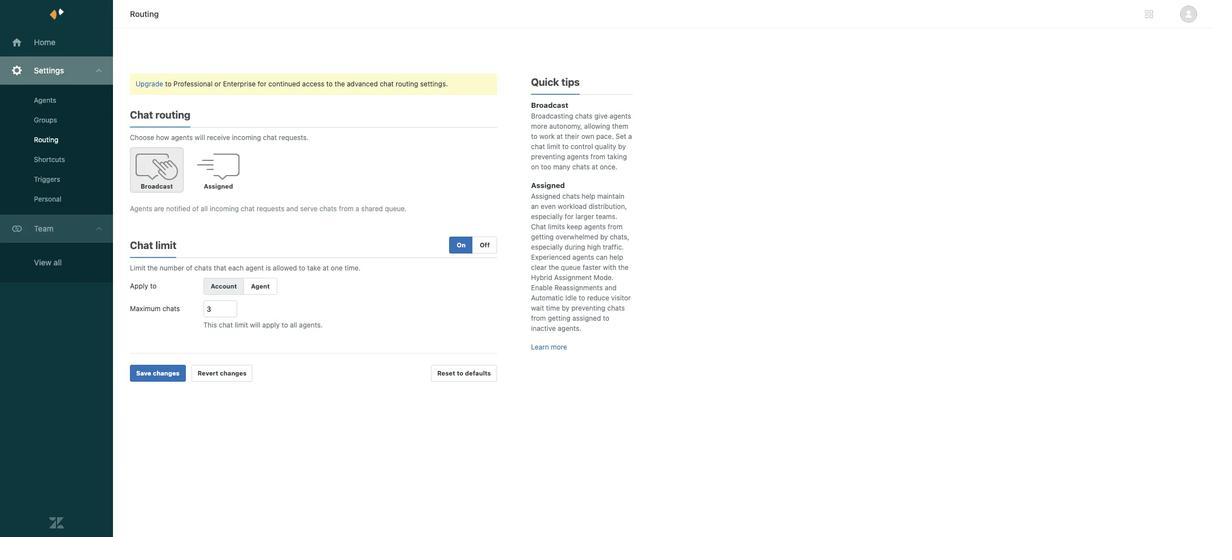Task type: describe. For each thing, give the bounding box(es) containing it.
clear
[[531, 263, 547, 272]]

chats left that
[[194, 264, 212, 272]]

can
[[596, 253, 608, 262]]

continued
[[269, 80, 300, 88]]

0 horizontal spatial by
[[562, 304, 570, 313]]

enterprise
[[223, 80, 256, 88]]

learn
[[531, 343, 549, 352]]

chats up the allowing
[[575, 112, 593, 120]]

1 vertical spatial getting
[[548, 314, 571, 323]]

on button
[[450, 237, 473, 254]]

automatic
[[531, 294, 564, 302]]

quality
[[595, 142, 617, 151]]

to right apply
[[282, 321, 288, 330]]

2 vertical spatial all
[[290, 321, 297, 330]]

limit the number of chats that each agent is allowed to take at one time.
[[130, 264, 361, 272]]

1 vertical spatial routing
[[34, 136, 58, 144]]

requests
[[257, 205, 285, 213]]

wait
[[531, 304, 544, 313]]

to down their
[[563, 142, 569, 151]]

allowing
[[585, 122, 611, 131]]

them
[[613, 122, 629, 131]]

settings.
[[420, 80, 448, 88]]

reassignments
[[555, 284, 603, 292]]

set
[[616, 132, 627, 141]]

0 vertical spatial all
[[201, 205, 208, 213]]

access
[[302, 80, 325, 88]]

revert changes
[[198, 370, 247, 377]]

once.
[[600, 163, 618, 171]]

agents for agents
[[34, 96, 56, 105]]

inactive
[[531, 324, 556, 333]]

own
[[582, 132, 595, 141]]

chat for chat routing
[[130, 109, 153, 121]]

triggers
[[34, 175, 60, 184]]

zendesk products image
[[1146, 10, 1154, 18]]

are
[[154, 205, 164, 213]]

chat inside broadcast broadcasting chats give agents more autonomy, allowing them to work at their own pace. set a chat limit to control quality by preventing agents from taking on too many chats at once.
[[531, 142, 545, 151]]

how
[[156, 133, 169, 142]]

idle
[[566, 294, 577, 302]]

faster
[[583, 263, 601, 272]]

to left work
[[531, 132, 538, 141]]

to right access
[[326, 80, 333, 88]]

save changes
[[136, 370, 180, 377]]

1 especially from the top
[[531, 213, 563, 221]]

chat for chat limit
[[130, 240, 153, 252]]

agent
[[246, 264, 264, 272]]

tips
[[562, 76, 580, 88]]

take
[[307, 264, 321, 272]]

give
[[595, 112, 608, 120]]

limit inside broadcast broadcasting chats give agents more autonomy, allowing them to work at their own pace. set a chat limit to control quality by preventing agents from taking on too many chats at once.
[[547, 142, 561, 151]]

chat right advanced
[[380, 80, 394, 88]]

many
[[554, 163, 571, 171]]

to left "take"
[[299, 264, 305, 272]]

choose how agents will receive incoming chat requests.
[[130, 133, 309, 142]]

by inside broadcast broadcasting chats give agents more autonomy, allowing them to work at their own pace. set a chat limit to control quality by preventing agents from taking on too many chats at once.
[[619, 142, 626, 151]]

the left advanced
[[335, 80, 345, 88]]

revert
[[198, 370, 218, 377]]

to right assigned at the bottom of page
[[603, 314, 610, 323]]

assigned assigned chats help maintain an even workload distribution, especially for larger teams. chat limits keep agents from getting overwhelmed by chats, especially during high traffic. experienced agents can help clear the queue faster with the hybrid assignment mode. enable reassignments and automatic idle to reduce visitor wait time by preventing chats from getting assigned to inactive agents.
[[531, 181, 631, 333]]

assigned
[[573, 314, 601, 323]]

1 horizontal spatial by
[[601, 233, 608, 241]]

notified
[[166, 205, 191, 213]]

keep
[[567, 223, 583, 231]]

agents. inside assigned assigned chats help maintain an even workload distribution, especially for larger teams. chat limits keep agents from getting overwhelmed by chats, especially during high traffic. experienced agents can help clear the queue faster with the hybrid assignment mode. enable reassignments and automatic idle to reduce visitor wait time by preventing chats from getting assigned to inactive agents.
[[558, 324, 582, 333]]

receive
[[207, 133, 230, 142]]

limits
[[548, 223, 565, 231]]

this chat limit will apply to all agents.
[[204, 321, 323, 330]]

upgrade
[[136, 80, 163, 88]]

during
[[565, 243, 586, 252]]

view
[[34, 258, 52, 267]]

1 vertical spatial a
[[356, 205, 360, 213]]

teams.
[[596, 213, 618, 221]]

chat limit
[[130, 240, 177, 252]]

chat left requests on the top left of page
[[241, 205, 255, 213]]

chats right many
[[573, 163, 590, 171]]

home
[[34, 37, 56, 47]]

shared
[[361, 205, 383, 213]]

broadcast broadcasting chats give agents more autonomy, allowing them to work at their own pace. set a chat limit to control quality by preventing agents from taking on too many chats at once.
[[531, 101, 632, 171]]

assigned up even
[[531, 192, 561, 201]]

0 horizontal spatial all
[[54, 258, 62, 267]]

workload
[[558, 202, 587, 211]]

chat routing
[[130, 109, 191, 121]]

requests.
[[279, 133, 309, 142]]

agents right how
[[171, 133, 193, 142]]

chats,
[[610, 233, 630, 241]]

0 horizontal spatial for
[[258, 80, 267, 88]]

traffic.
[[603, 243, 624, 252]]

maximum chats
[[130, 305, 180, 313]]

apply
[[130, 282, 148, 291]]

reset to defaults
[[438, 370, 491, 377]]

the down experienced
[[549, 263, 559, 272]]

2 especially from the top
[[531, 243, 563, 252]]

apply
[[262, 321, 280, 330]]

preventing inside broadcast broadcasting chats give agents more autonomy, allowing them to work at their own pace. set a chat limit to control quality by preventing agents from taking on too many chats at once.
[[531, 153, 565, 161]]

quick tips
[[531, 76, 580, 88]]

will for apply
[[250, 321, 261, 330]]

chats right serve
[[320, 205, 337, 213]]

0 horizontal spatial and
[[286, 205, 298, 213]]

agent button
[[244, 278, 277, 295]]

off
[[480, 241, 490, 249]]

personal
[[34, 195, 62, 204]]

this
[[204, 321, 217, 330]]

0 horizontal spatial at
[[323, 264, 329, 272]]

incoming for all
[[210, 205, 239, 213]]

changes for save changes
[[153, 370, 180, 377]]

save changes button
[[130, 365, 186, 382]]

of for all
[[192, 205, 199, 213]]

agents down larger
[[584, 223, 606, 231]]



Task type: vqa. For each thing, say whether or not it's contained in the screenshot.
#1
no



Task type: locate. For each thing, give the bounding box(es) containing it.
of right notified
[[192, 205, 199, 213]]

of
[[192, 205, 199, 213], [186, 264, 193, 272]]

1 horizontal spatial changes
[[220, 370, 247, 377]]

high
[[587, 243, 601, 252]]

getting down time
[[548, 314, 571, 323]]

learn more
[[531, 343, 567, 352]]

0 horizontal spatial will
[[195, 133, 205, 142]]

routing up how
[[155, 109, 191, 121]]

0 vertical spatial by
[[619, 142, 626, 151]]

changes for revert changes
[[220, 370, 247, 377]]

2 horizontal spatial by
[[619, 142, 626, 151]]

0 vertical spatial at
[[557, 132, 563, 141]]

agents up them
[[610, 112, 632, 120]]

distribution,
[[589, 202, 627, 211]]

1 vertical spatial incoming
[[210, 205, 239, 213]]

1 horizontal spatial agents.
[[558, 324, 582, 333]]

assigned for assigned
[[204, 183, 233, 190]]

and inside assigned assigned chats help maintain an even workload distribution, especially for larger teams. chat limits keep agents from getting overwhelmed by chats, especially during high traffic. experienced agents can help clear the queue faster with the hybrid assignment mode. enable reassignments and automatic idle to reduce visitor wait time by preventing chats from getting assigned to inactive agents.
[[605, 284, 617, 292]]

will left receive
[[195, 133, 205, 142]]

enable
[[531, 284, 553, 292]]

at down autonomy, in the top of the page
[[557, 132, 563, 141]]

0 vertical spatial will
[[195, 133, 205, 142]]

1 vertical spatial will
[[250, 321, 261, 330]]

chat inside assigned assigned chats help maintain an even workload distribution, especially for larger teams. chat limits keep agents from getting overwhelmed by chats, especially during high traffic. experienced agents can help clear the queue faster with the hybrid assignment mode. enable reassignments and automatic idle to reduce visitor wait time by preventing chats from getting assigned to inactive agents.
[[531, 223, 546, 231]]

by down idle
[[562, 304, 570, 313]]

at left once.
[[592, 163, 598, 171]]

to
[[165, 80, 172, 88], [326, 80, 333, 88], [531, 132, 538, 141], [563, 142, 569, 151], [299, 264, 305, 272], [150, 282, 157, 291], [579, 294, 586, 302], [603, 314, 610, 323], [282, 321, 288, 330], [457, 370, 464, 377]]

help up the workload in the top left of the page
[[582, 192, 596, 201]]

getting down limits
[[531, 233, 554, 241]]

0 vertical spatial agents
[[34, 96, 56, 105]]

0 vertical spatial limit
[[547, 142, 561, 151]]

from down quality
[[591, 153, 606, 161]]

Maximum chats number field
[[204, 301, 237, 318]]

1 vertical spatial of
[[186, 264, 193, 272]]

preventing inside assigned assigned chats help maintain an even workload distribution, especially for larger teams. chat limits keep agents from getting overwhelmed by chats, especially during high traffic. experienced agents can help clear the queue faster with the hybrid assignment mode. enable reassignments and automatic idle to reduce visitor wait time by preventing chats from getting assigned to inactive agents.
[[572, 304, 606, 313]]

to right the reset at bottom
[[457, 370, 464, 377]]

0 vertical spatial getting
[[531, 233, 554, 241]]

on
[[457, 241, 466, 249]]

especially down even
[[531, 213, 563, 221]]

maximum
[[130, 305, 161, 313]]

1 vertical spatial agents
[[130, 205, 152, 213]]

0 vertical spatial routing
[[396, 80, 419, 88]]

each
[[228, 264, 244, 272]]

a inside broadcast broadcasting chats give agents more autonomy, allowing them to work at their own pace. set a chat limit to control quality by preventing agents from taking on too many chats at once.
[[629, 132, 632, 141]]

chat up limit
[[130, 240, 153, 252]]

1 horizontal spatial broadcast
[[531, 101, 569, 110]]

preventing up too
[[531, 153, 565, 161]]

changes right revert
[[220, 370, 247, 377]]

of for chats
[[186, 264, 193, 272]]

1 horizontal spatial help
[[610, 253, 624, 262]]

of right number
[[186, 264, 193, 272]]

a right set
[[629, 132, 632, 141]]

0 horizontal spatial changes
[[153, 370, 180, 377]]

allowed
[[273, 264, 297, 272]]

0 vertical spatial for
[[258, 80, 267, 88]]

agents
[[610, 112, 632, 120], [171, 133, 193, 142], [567, 153, 589, 161], [584, 223, 606, 231], [573, 253, 595, 262]]

1 vertical spatial by
[[601, 233, 608, 241]]

chat down work
[[531, 142, 545, 151]]

all right apply
[[290, 321, 297, 330]]

incoming right notified
[[210, 205, 239, 213]]

chats up the workload in the top left of the page
[[563, 192, 580, 201]]

1 vertical spatial preventing
[[572, 304, 606, 313]]

1 vertical spatial at
[[592, 163, 598, 171]]

and left serve
[[286, 205, 298, 213]]

limit down work
[[547, 142, 561, 151]]

work
[[540, 132, 555, 141]]

from up chats,
[[608, 223, 623, 231]]

1 horizontal spatial routing
[[130, 9, 159, 19]]

1 vertical spatial especially
[[531, 243, 563, 252]]

more right learn
[[551, 343, 567, 352]]

0 horizontal spatial routing
[[155, 109, 191, 121]]

incoming for receive
[[232, 133, 261, 142]]

limit up number
[[155, 240, 177, 252]]

1 vertical spatial broadcast
[[141, 183, 173, 190]]

1 vertical spatial chat
[[531, 223, 546, 231]]

broadcasting
[[531, 112, 574, 120]]

0 vertical spatial preventing
[[531, 153, 565, 161]]

1 horizontal spatial limit
[[235, 321, 248, 330]]

2 vertical spatial limit
[[235, 321, 248, 330]]

groups
[[34, 116, 57, 124]]

will for receive
[[195, 133, 205, 142]]

preventing
[[531, 153, 565, 161], [572, 304, 606, 313]]

shortcuts
[[34, 155, 65, 164]]

1 vertical spatial routing
[[155, 109, 191, 121]]

will
[[195, 133, 205, 142], [250, 321, 261, 330]]

1 vertical spatial help
[[610, 253, 624, 262]]

team
[[34, 224, 54, 233]]

a left "shared" on the left top
[[356, 205, 360, 213]]

all right 'view'
[[54, 258, 62, 267]]

quick
[[531, 76, 559, 88]]

0 horizontal spatial more
[[531, 122, 548, 131]]

0 vertical spatial incoming
[[232, 133, 261, 142]]

1 horizontal spatial a
[[629, 132, 632, 141]]

changes
[[153, 370, 180, 377], [220, 370, 247, 377]]

autonomy,
[[550, 122, 583, 131]]

advanced
[[347, 80, 378, 88]]

agents
[[34, 96, 56, 105], [130, 205, 152, 213]]

larger
[[576, 213, 594, 221]]

experienced
[[531, 253, 571, 262]]

save
[[136, 370, 151, 377]]

especially up experienced
[[531, 243, 563, 252]]

help down traffic.
[[610, 253, 624, 262]]

queue
[[561, 263, 581, 272]]

upgrade to professional or enterprise for continued access to the advanced chat routing settings.
[[136, 80, 448, 88]]

by
[[619, 142, 626, 151], [601, 233, 608, 241], [562, 304, 570, 313]]

broadcast for broadcast broadcasting chats give agents more autonomy, allowing them to work at their own pace. set a chat limit to control quality by preventing agents from taking on too many chats at once.
[[531, 101, 569, 110]]

assigned down too
[[531, 181, 565, 190]]

1 horizontal spatial agents
[[130, 205, 152, 213]]

agents. down assigned at the bottom of page
[[558, 324, 582, 333]]

limit
[[130, 264, 146, 272]]

1 vertical spatial and
[[605, 284, 617, 292]]

settings
[[34, 66, 64, 75]]

the
[[335, 80, 345, 88], [549, 263, 559, 272], [619, 263, 629, 272], [147, 264, 158, 272]]

0 vertical spatial chat
[[130, 109, 153, 121]]

professional
[[174, 80, 213, 88]]

account button
[[204, 278, 244, 295]]

1 horizontal spatial for
[[565, 213, 574, 221]]

1 horizontal spatial at
[[557, 132, 563, 141]]

changes inside button
[[153, 370, 180, 377]]

1 vertical spatial for
[[565, 213, 574, 221]]

1 horizontal spatial routing
[[396, 80, 419, 88]]

at
[[557, 132, 563, 141], [592, 163, 598, 171], [323, 264, 329, 272]]

maintain
[[598, 192, 625, 201]]

assigned down receive
[[204, 183, 233, 190]]

0 vertical spatial and
[[286, 205, 298, 213]]

limit
[[547, 142, 561, 151], [155, 240, 177, 252], [235, 321, 248, 330]]

1 vertical spatial limit
[[155, 240, 177, 252]]

more inside broadcast broadcasting chats give agents more autonomy, allowing them to work at their own pace. set a chat limit to control quality by preventing agents from taking on too many chats at once.
[[531, 122, 548, 131]]

preventing up assigned at the bottom of page
[[572, 304, 606, 313]]

0 horizontal spatial help
[[582, 192, 596, 201]]

agents for agents are notified of all incoming chat requests and serve chats from a shared queue.
[[130, 205, 152, 213]]

to down reassignments
[[579, 294, 586, 302]]

2 changes from the left
[[220, 370, 247, 377]]

reset to defaults button
[[431, 365, 497, 382]]

0 horizontal spatial routing
[[34, 136, 58, 144]]

too
[[541, 163, 552, 171]]

broadcast for broadcast
[[141, 183, 173, 190]]

by down set
[[619, 142, 626, 151]]

chat left limits
[[531, 223, 546, 231]]

broadcast up are
[[141, 183, 173, 190]]

chats down visitor
[[608, 304, 625, 313]]

0 horizontal spatial agents.
[[299, 321, 323, 330]]

0 horizontal spatial limit
[[155, 240, 177, 252]]

from left "shared" on the left top
[[339, 205, 354, 213]]

1 vertical spatial more
[[551, 343, 567, 352]]

for inside assigned assigned chats help maintain an even workload distribution, especially for larger teams. chat limits keep agents from getting overwhelmed by chats, especially during high traffic. experienced agents can help clear the queue faster with the hybrid assignment mode. enable reassignments and automatic idle to reduce visitor wait time by preventing chats from getting assigned to inactive agents.
[[565, 213, 574, 221]]

changes inside button
[[220, 370, 247, 377]]

time
[[546, 304, 560, 313]]

broadcast
[[531, 101, 569, 110], [141, 183, 173, 190]]

upgrade link
[[136, 80, 163, 88]]

one
[[331, 264, 343, 272]]

2 horizontal spatial limit
[[547, 142, 561, 151]]

0 vertical spatial broadcast
[[531, 101, 569, 110]]

agent
[[251, 283, 270, 290]]

broadcast up broadcasting
[[531, 101, 569, 110]]

to right the apply
[[150, 282, 157, 291]]

2 vertical spatial chat
[[130, 240, 153, 252]]

serve
[[300, 205, 318, 213]]

account
[[211, 283, 237, 290]]

1 horizontal spatial and
[[605, 284, 617, 292]]

from down wait
[[531, 314, 546, 323]]

or
[[215, 80, 221, 88]]

agents down the during
[[573, 253, 595, 262]]

agents. right apply
[[299, 321, 323, 330]]

from inside broadcast broadcasting chats give agents more autonomy, allowing them to work at their own pace. set a chat limit to control quality by preventing agents from taking on too many chats at once.
[[591, 153, 606, 161]]

incoming
[[232, 133, 261, 142], [210, 205, 239, 213]]

2 vertical spatial by
[[562, 304, 570, 313]]

getting
[[531, 233, 554, 241], [548, 314, 571, 323]]

more
[[531, 122, 548, 131], [551, 343, 567, 352]]

chat up choose
[[130, 109, 153, 121]]

routing
[[130, 9, 159, 19], [34, 136, 58, 144]]

time.
[[345, 264, 361, 272]]

chat left requests.
[[263, 133, 277, 142]]

routing left settings.
[[396, 80, 419, 88]]

0 horizontal spatial agents
[[34, 96, 56, 105]]

0 vertical spatial help
[[582, 192, 596, 201]]

will left apply
[[250, 321, 261, 330]]

changes right save
[[153, 370, 180, 377]]

agents up groups
[[34, 96, 56, 105]]

an
[[531, 202, 539, 211]]

2 horizontal spatial at
[[592, 163, 598, 171]]

that
[[214, 264, 227, 272]]

on
[[531, 163, 539, 171]]

with
[[603, 263, 617, 272]]

apply to
[[130, 282, 157, 291]]

pace.
[[597, 132, 614, 141]]

1 vertical spatial all
[[54, 258, 62, 267]]

visitor
[[612, 294, 631, 302]]

by up traffic.
[[601, 233, 608, 241]]

queue.
[[385, 205, 407, 213]]

choose
[[130, 133, 154, 142]]

agents left are
[[130, 205, 152, 213]]

0 horizontal spatial broadcast
[[141, 183, 173, 190]]

the right with
[[619, 263, 629, 272]]

0 vertical spatial especially
[[531, 213, 563, 221]]

0 vertical spatial of
[[192, 205, 199, 213]]

limit down maximum chats number field
[[235, 321, 248, 330]]

their
[[565, 132, 580, 141]]

all
[[201, 205, 208, 213], [54, 258, 62, 267], [290, 321, 297, 330]]

assignment
[[555, 274, 592, 282]]

broadcast inside broadcast broadcasting chats give agents more autonomy, allowing them to work at their own pace. set a chat limit to control quality by preventing agents from taking on too many chats at once.
[[531, 101, 569, 110]]

0 horizontal spatial preventing
[[531, 153, 565, 161]]

2 vertical spatial at
[[323, 264, 329, 272]]

learn more link
[[531, 343, 567, 352]]

more up work
[[531, 122, 548, 131]]

is
[[266, 264, 271, 272]]

defaults
[[465, 370, 491, 377]]

all right notified
[[201, 205, 208, 213]]

chat right "this"
[[219, 321, 233, 330]]

1 changes from the left
[[153, 370, 180, 377]]

mode.
[[594, 274, 614, 282]]

overwhelmed
[[556, 233, 599, 241]]

incoming right receive
[[232, 133, 261, 142]]

0 vertical spatial routing
[[130, 9, 159, 19]]

0 vertical spatial a
[[629, 132, 632, 141]]

1 horizontal spatial all
[[201, 205, 208, 213]]

for down the workload in the top left of the page
[[565, 213, 574, 221]]

even
[[541, 202, 556, 211]]

view all
[[34, 258, 62, 267]]

1 horizontal spatial more
[[551, 343, 567, 352]]

agents.
[[299, 321, 323, 330], [558, 324, 582, 333]]

at left 'one'
[[323, 264, 329, 272]]

1 horizontal spatial will
[[250, 321, 261, 330]]

off button
[[473, 237, 497, 254]]

0 vertical spatial more
[[531, 122, 548, 131]]

number
[[160, 264, 184, 272]]

a
[[629, 132, 632, 141], [356, 205, 360, 213]]

and down mode.
[[605, 284, 617, 292]]

to inside button
[[457, 370, 464, 377]]

the right limit
[[147, 264, 158, 272]]

especially
[[531, 213, 563, 221], [531, 243, 563, 252]]

agents down control
[[567, 153, 589, 161]]

to right upgrade
[[165, 80, 172, 88]]

2 horizontal spatial all
[[290, 321, 297, 330]]

0 horizontal spatial a
[[356, 205, 360, 213]]

1 horizontal spatial preventing
[[572, 304, 606, 313]]

chats right maximum on the bottom of page
[[163, 305, 180, 313]]

for left continued
[[258, 80, 267, 88]]

assigned for assigned assigned chats help maintain an even workload distribution, especially for larger teams. chat limits keep agents from getting overwhelmed by chats, especially during high traffic. experienced agents can help clear the queue faster with the hybrid assignment mode. enable reassignments and automatic idle to reduce visitor wait time by preventing chats from getting assigned to inactive agents.
[[531, 181, 565, 190]]



